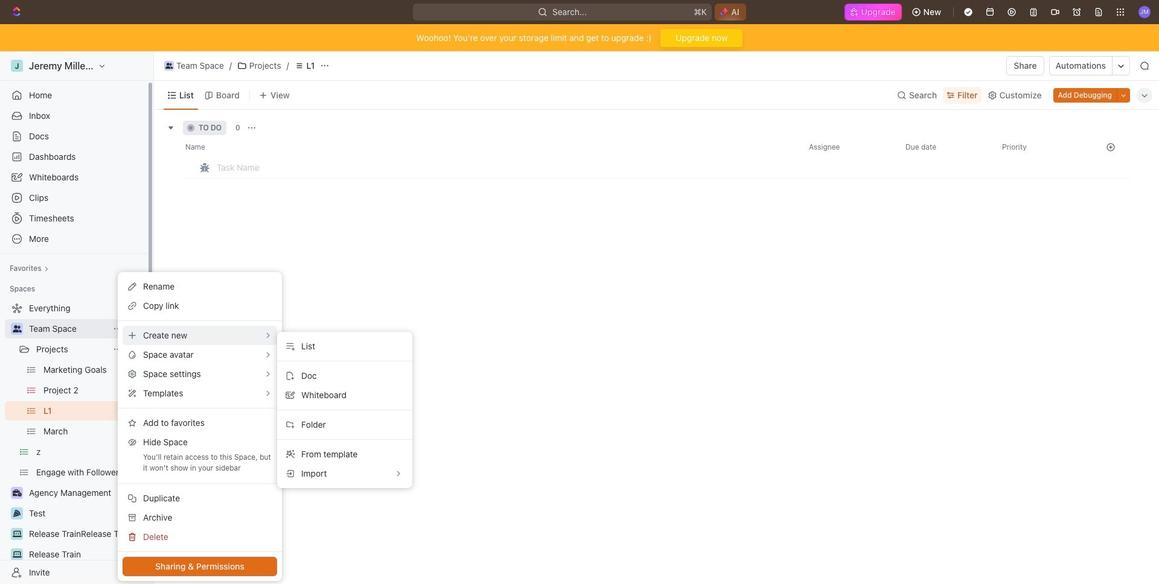 Task type: vqa. For each thing, say whether or not it's contained in the screenshot.
right USER GROUP image
yes



Task type: describe. For each thing, give the bounding box(es) containing it.
tree inside the sidebar navigation
[[5, 299, 142, 585]]

Task Name text field
[[217, 158, 570, 177]]



Task type: locate. For each thing, give the bounding box(es) containing it.
tree
[[5, 299, 142, 585]]

sidebar navigation
[[0, 51, 154, 585]]

user group image
[[165, 63, 173, 69]]

user group image
[[12, 326, 21, 333]]



